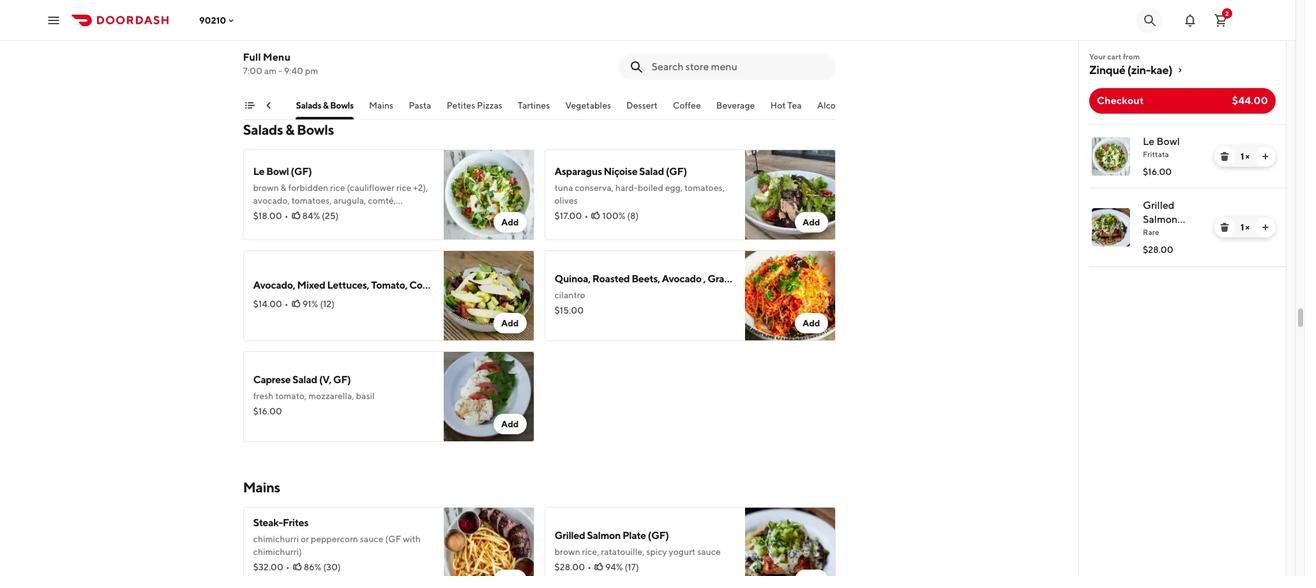 Task type: vqa. For each thing, say whether or not it's contained in the screenshot.
"or" in steak-frites chimichurri or peppercorn sauce (gf with chimichurri)
yes



Task type: locate. For each thing, give the bounding box(es) containing it.
bowls up the forbidden
[[297, 121, 334, 138]]

0 horizontal spatial bowl
[[266, 165, 289, 178]]

remove item from cart image for le bowl
[[1220, 151, 1230, 162]]

sauce
[[360, 534, 384, 544], [698, 547, 721, 557]]

0 horizontal spatial $17.00
[[253, 49, 281, 59]]

$18.00
[[253, 211, 282, 221]]

petites pizzas
[[447, 100, 503, 111]]

1 vertical spatial salmon
[[587, 530, 621, 542]]

notification bell image
[[1183, 12, 1198, 28]]

0 vertical spatial with
[[265, 221, 282, 231]]

1 vertical spatial remove item from cart image
[[1220, 222, 1230, 233]]

mains button
[[369, 99, 394, 119]]

• for grilled
[[588, 562, 592, 572]]

salad inside the caprese salad (v, gf) fresh tomato, mozzarella, basil $16.00
[[293, 374, 317, 386]]

bowl inside le bowl (gf) brown & forbidden rice (cauliflower rice +2), avocado, tomatoes, arugula, comté, parmesan, sriracha mayo, chicken or frittata (v with frittata)
[[266, 165, 289, 178]]

le bowl frittata
[[1143, 135, 1180, 159]]

1 horizontal spatial $17.00
[[555, 211, 582, 221]]

1 vertical spatial salads
[[243, 121, 283, 138]]

quinoa, roasted beets, avocado , grated carrots salad image
[[745, 250, 836, 341]]

add for avocado, mixed lettuces, tomato, comté salad (v, gf)
[[501, 318, 519, 328]]

1 vertical spatial 1
[[1241, 222, 1244, 233]]

steak-
[[253, 517, 283, 529]]

bowls
[[330, 100, 354, 111], [297, 121, 334, 138]]

1 vertical spatial tomatoes,
[[292, 195, 332, 206]]

84% (25)
[[302, 211, 339, 221]]

0 vertical spatial sauce
[[360, 534, 384, 544]]

cilantro
[[555, 290, 586, 300]]

(gf) inside grilled salmon plate (gf)
[[1170, 227, 1191, 240]]

sharing button
[[250, 99, 281, 119]]

lettuces,
[[327, 279, 369, 291]]

& up avocado,
[[281, 183, 287, 193]]

0 vertical spatial (v,
[[469, 279, 481, 291]]

1 vertical spatial grilled salmon plate (gf) image
[[745, 507, 836, 576]]

quinoa,
[[555, 273, 591, 285]]

1 vertical spatial $16.00
[[253, 406, 282, 416]]

1 horizontal spatial grilled
[[1143, 199, 1175, 211]]

gf)
[[483, 279, 501, 291], [333, 374, 351, 386]]

0 horizontal spatial $28.00
[[555, 562, 585, 572]]

(12)
[[320, 299, 335, 309]]

frittata
[[1143, 149, 1169, 159]]

1 vertical spatial brown
[[555, 547, 581, 557]]

1 horizontal spatial brown
[[555, 547, 581, 557]]

1 horizontal spatial bowl
[[1157, 135, 1180, 148]]

add button for avocado, mixed lettuces, tomato, comté salad (v, gf)
[[494, 313, 527, 333]]

1 horizontal spatial plate
[[1143, 227, 1168, 240]]

remove item from cart image
[[1220, 151, 1230, 162], [1220, 222, 1230, 233]]

1 horizontal spatial or
[[390, 208, 398, 218]]

$18.00 •
[[253, 211, 288, 221]]

1 horizontal spatial tomatoes,
[[685, 183, 725, 193]]

1 for le bowl
[[1241, 151, 1244, 162]]

91%
[[303, 299, 318, 309]]

le up avocado,
[[253, 165, 265, 178]]

(v
[[253, 221, 263, 231]]

• left 100%
[[585, 211, 589, 221]]

bowl for (gf)
[[266, 165, 289, 178]]

0 vertical spatial gf)
[[483, 279, 501, 291]]

0 vertical spatial or
[[390, 208, 398, 218]]

bowl for frittata
[[1157, 135, 1180, 148]]

0 horizontal spatial rice
[[330, 183, 345, 193]]

2 add one to cart image from the top
[[1261, 222, 1271, 233]]

1 vertical spatial bowls
[[297, 121, 334, 138]]

1 vertical spatial le
[[253, 165, 265, 178]]

avocado,
[[253, 279, 295, 291]]

• right $18.00
[[285, 211, 288, 221]]

$17.00 down olives
[[555, 211, 582, 221]]

salmon inside grilled salmon plate (gf)
[[1143, 213, 1178, 225]]

le inside le bowl (gf) brown & forbidden rice (cauliflower rice +2), avocado, tomatoes, arugula, comté, parmesan, sriracha mayo, chicken or frittata (v with frittata)
[[253, 165, 265, 178]]

1 horizontal spatial le
[[1143, 135, 1155, 148]]

sauce right yogurt
[[698, 547, 721, 557]]

1 × from the top
[[1246, 151, 1250, 162]]

1 vertical spatial salads & bowls
[[243, 121, 334, 138]]

0 vertical spatial tomatoes,
[[685, 183, 725, 193]]

0 vertical spatial add one to cart image
[[1261, 151, 1271, 162]]

mains left pasta
[[369, 100, 394, 111]]

avocado,
[[253, 195, 290, 206]]

$17.00 inside garlic, herbs, and spices $17.00
[[253, 49, 281, 59]]

2 1 from the top
[[1241, 222, 1244, 233]]

bowl
[[1157, 135, 1180, 148], [266, 165, 289, 178]]

94%
[[606, 562, 623, 572]]

(gf) for grilled salmon plate (gf) brown rice, ratatouille, spicy yogurt sauce
[[648, 530, 669, 542]]

1
[[1241, 151, 1244, 162], [1241, 222, 1244, 233]]

sauce inside steak-frites chimichurri or peppercorn sauce (gf with chimichurri)
[[360, 534, 384, 544]]

grilled salmon plate (gf) image
[[1092, 208, 1131, 247], [745, 507, 836, 576]]

1 × for grilled salmon plate (gf)
[[1241, 222, 1250, 233]]

(v, up mozzarella,
[[319, 374, 331, 386]]

1 vertical spatial plate
[[623, 530, 646, 542]]

• down rice,
[[588, 562, 592, 572]]

rice left +2), at the top of the page
[[397, 183, 412, 193]]

1 vertical spatial add one to cart image
[[1261, 222, 1271, 233]]

100% (8)
[[603, 211, 639, 221]]

clams with merguez image
[[745, 0, 836, 84]]

mixed
[[297, 279, 325, 291]]

(gf) up egg,
[[666, 165, 687, 178]]

asparagus niçoise salad (gf) tuna conserva, hard-boiled egg, tomatoes, olives
[[555, 165, 725, 206]]

hot tea button
[[771, 99, 802, 119]]

le up frittata
[[1143, 135, 1155, 148]]

1 ×
[[1241, 151, 1250, 162], [1241, 222, 1250, 233]]

0 vertical spatial $17.00
[[253, 49, 281, 59]]

0 vertical spatial salads
[[296, 100, 322, 111]]

add one to cart image
[[1261, 151, 1271, 162], [1261, 222, 1271, 233]]

& down 9:40
[[286, 121, 294, 138]]

1 vertical spatial sauce
[[698, 547, 721, 557]]

1 vertical spatial (v,
[[319, 374, 331, 386]]

bowls left mains button
[[330, 100, 354, 111]]

$28.00 down rare
[[1143, 245, 1174, 255]]

pizzas
[[477, 100, 503, 111]]

0 horizontal spatial (v,
[[319, 374, 331, 386]]

0 vertical spatial 1
[[1241, 151, 1244, 162]]

0 horizontal spatial gf)
[[333, 374, 351, 386]]

1 vertical spatial with
[[403, 534, 421, 544]]

bowl up avocado,
[[266, 165, 289, 178]]

1 horizontal spatial grilled salmon plate (gf) image
[[1092, 208, 1131, 247]]

0 vertical spatial grilled
[[1143, 199, 1175, 211]]

$28.00 for $28.00
[[1143, 245, 1174, 255]]

(gf) up spicy
[[648, 530, 669, 542]]

$17.00 •
[[555, 211, 589, 221]]

2 1 × from the top
[[1241, 222, 1250, 233]]

(gf) right rare
[[1170, 227, 1191, 240]]

kae)
[[1151, 63, 1173, 77]]

list containing le bowl
[[1080, 124, 1287, 267]]

0 horizontal spatial sauce
[[360, 534, 384, 544]]

$28.00 down rice,
[[555, 562, 585, 572]]

rare
[[1143, 227, 1160, 237]]

tomatoes, inside le bowl (gf) brown & forbidden rice (cauliflower rice +2), avocado, tomatoes, arugula, comté, parmesan, sriracha mayo, chicken or frittata (v with frittata)
[[292, 195, 332, 206]]

0 horizontal spatial with
[[265, 221, 282, 231]]

salmon for grilled salmon plate (gf)
[[1143, 213, 1178, 225]]

1 horizontal spatial mains
[[369, 100, 394, 111]]

rice up the arugula,
[[330, 183, 345, 193]]

0 vertical spatial &
[[323, 100, 329, 111]]

mains up steak-
[[243, 479, 280, 496]]

grilled for grilled salmon plate (gf)
[[1143, 199, 1175, 211]]

grilled
[[1143, 199, 1175, 211], [555, 530, 585, 542]]

list
[[1080, 124, 1287, 267]]

salads & bowls down 'pm'
[[296, 100, 354, 111]]

(gf) inside grilled salmon plate (gf) brown rice, ratatouille, spicy yogurt sauce
[[648, 530, 669, 542]]

chicken
[[356, 208, 388, 218]]

$16.00 down fresh
[[253, 406, 282, 416]]

steak frites image
[[444, 507, 534, 576]]

salads down sharing button
[[243, 121, 283, 138]]

tartines
[[518, 100, 550, 111]]

1 vertical spatial grilled
[[555, 530, 585, 542]]

brown up $28.00 •
[[555, 547, 581, 557]]

tomatoes, right egg,
[[685, 183, 725, 193]]

tomatoes, up sriracha
[[292, 195, 332, 206]]

1 horizontal spatial $16.00
[[1143, 167, 1172, 177]]

(25)
[[322, 211, 339, 221]]

(v, right comté on the left
[[469, 279, 481, 291]]

zinqué
[[1090, 63, 1126, 77]]

add
[[501, 217, 519, 227], [803, 217, 821, 227], [501, 318, 519, 328], [803, 318, 821, 328], [501, 419, 519, 429]]

salad inside "quinoa, roasted beets, avocado , grated carrots salad cilantro $15.00"
[[777, 273, 802, 285]]

0 vertical spatial remove item from cart image
[[1220, 151, 1230, 162]]

& inside le bowl (gf) brown & forbidden rice (cauliflower rice +2), avocado, tomatoes, arugula, comté, parmesan, sriracha mayo, chicken or frittata (v with frittata)
[[281, 183, 287, 193]]

am
[[264, 66, 277, 76]]

salad up tomato,
[[293, 374, 317, 386]]

0 vertical spatial le
[[1143, 135, 1155, 148]]

or inside steak-frites chimichurri or peppercorn sauce (gf with chimichurri)
[[301, 534, 309, 544]]

0 vertical spatial salmon
[[1143, 213, 1178, 225]]

0 horizontal spatial tomatoes,
[[292, 195, 332, 206]]

mains
[[369, 100, 394, 111], [243, 479, 280, 496]]

grilled shrimps (gf) image
[[444, 0, 534, 84]]

7:00
[[243, 66, 263, 76]]

conserva,
[[575, 183, 614, 193]]

0 horizontal spatial mains
[[243, 479, 280, 496]]

1 vertical spatial 1 ×
[[1241, 222, 1250, 233]]

le inside 'le bowl frittata'
[[1143, 135, 1155, 148]]

0 horizontal spatial grilled
[[555, 530, 585, 542]]

$16.00
[[1143, 167, 1172, 177], [253, 406, 282, 416]]

,
[[704, 273, 706, 285]]

frites
[[283, 517, 309, 529]]

0 horizontal spatial plate
[[623, 530, 646, 542]]

1 horizontal spatial with
[[403, 534, 421, 544]]

bowl inside 'le bowl frittata'
[[1157, 135, 1180, 148]]

1 1 from the top
[[1241, 151, 1244, 162]]

brown up avocado,
[[253, 183, 279, 193]]

chimichurri
[[253, 534, 299, 544]]

add button for le bowl (gf)
[[494, 212, 527, 233]]

coffee
[[673, 100, 701, 111]]

salads & bowls down sharing button
[[243, 121, 334, 138]]

0 vertical spatial ×
[[1246, 151, 1250, 162]]

0 vertical spatial bowl
[[1157, 135, 1180, 148]]

grilled up rare
[[1143, 199, 1175, 211]]

add button for caprese salad (v, gf)
[[494, 414, 527, 434]]

grilled up rice,
[[555, 530, 585, 542]]

salad
[[639, 165, 664, 178], [777, 273, 802, 285], [442, 279, 467, 291], [293, 374, 317, 386]]

0 horizontal spatial $16.00
[[253, 406, 282, 416]]

with right '(gf'
[[403, 534, 421, 544]]

hard-
[[616, 183, 638, 193]]

or
[[390, 208, 398, 218], [301, 534, 309, 544]]

grated
[[708, 273, 740, 285]]

salmon inside grilled salmon plate (gf) brown rice, ratatouille, spicy yogurt sauce
[[587, 530, 621, 542]]

0 horizontal spatial salads
[[243, 121, 283, 138]]

boiled
[[638, 183, 664, 193]]

salmon up rice,
[[587, 530, 621, 542]]

(gf) inside asparagus niçoise salad (gf) tuna conserva, hard-boiled egg, tomatoes, olives
[[666, 165, 687, 178]]

1 horizontal spatial rice
[[397, 183, 412, 193]]

sauce left '(gf'
[[360, 534, 384, 544]]

1 vertical spatial ×
[[1246, 222, 1250, 233]]

rice
[[330, 183, 345, 193], [397, 183, 412, 193]]

$17.00
[[253, 49, 281, 59], [555, 211, 582, 221]]

tomatoes,
[[685, 183, 725, 193], [292, 195, 332, 206]]

& left mains button
[[323, 100, 329, 111]]

$32.00
[[253, 562, 283, 572]]

1 vertical spatial mains
[[243, 479, 280, 496]]

1 vertical spatial or
[[301, 534, 309, 544]]

1 horizontal spatial salmon
[[1143, 213, 1178, 225]]

0 vertical spatial salads & bowls
[[296, 100, 354, 111]]

0 horizontal spatial or
[[301, 534, 309, 544]]

2 items, open order cart image
[[1214, 12, 1229, 28]]

add for asparagus niçoise salad (gf)
[[803, 217, 821, 227]]

0 horizontal spatial brown
[[253, 183, 279, 193]]

remove item from cart image for grilled salmon plate (gf)
[[1220, 222, 1230, 233]]

gf) inside the caprese salad (v, gf) fresh tomato, mozzarella, basil $16.00
[[333, 374, 351, 386]]

0 vertical spatial brown
[[253, 183, 279, 193]]

add button
[[494, 212, 527, 233], [795, 212, 828, 233], [494, 313, 527, 333], [795, 313, 828, 333], [494, 414, 527, 434]]

$15.00
[[555, 305, 584, 316]]

$17.00 down garlic,
[[253, 49, 281, 59]]

grilled inside grilled salmon plate (gf) brown rice, ratatouille, spicy yogurt sauce
[[555, 530, 585, 542]]

with inside steak-frites chimichurri or peppercorn sauce (gf with chimichurri)
[[403, 534, 421, 544]]

1 horizontal spatial $28.00
[[1143, 245, 1174, 255]]

salmon up rare
[[1143, 213, 1178, 225]]

or down frites
[[301, 534, 309, 544]]

1 remove item from cart image from the top
[[1220, 151, 1230, 162]]

1 horizontal spatial salads
[[296, 100, 322, 111]]

1 vertical spatial bowl
[[266, 165, 289, 178]]

sauce inside grilled salmon plate (gf) brown rice, ratatouille, spicy yogurt sauce
[[698, 547, 721, 557]]

2 vertical spatial &
[[281, 183, 287, 193]]

1 add one to cart image from the top
[[1261, 151, 1271, 162]]

1 horizontal spatial sauce
[[698, 547, 721, 557]]

your
[[1090, 52, 1106, 61]]

dessert button
[[627, 99, 658, 119]]

1 1 × from the top
[[1241, 151, 1250, 162]]

parmesan,
[[253, 208, 295, 218]]

le for le bowl
[[1143, 135, 1155, 148]]

$28.00 inside list
[[1143, 245, 1174, 255]]

spicy
[[647, 547, 667, 557]]

plate inside grilled salmon plate (gf)
[[1143, 227, 1168, 240]]

salmon for grilled salmon plate (gf) brown rice, ratatouille, spicy yogurt sauce
[[587, 530, 621, 542]]

niçoise
[[604, 165, 638, 178]]

salad up the boiled
[[639, 165, 664, 178]]

2 × from the top
[[1246, 222, 1250, 233]]

le bowl (gf) image
[[444, 149, 534, 240]]

0 vertical spatial 1 ×
[[1241, 151, 1250, 162]]

(v,
[[469, 279, 481, 291], [319, 374, 331, 386]]

vegetables
[[565, 100, 611, 111]]

0 vertical spatial plate
[[1143, 227, 1168, 240]]

bowl up frittata
[[1157, 135, 1180, 148]]

salad right the carrots at the right
[[777, 273, 802, 285]]

90210 button
[[199, 15, 236, 25]]

2 remove item from cart image from the top
[[1220, 222, 1230, 233]]

caprese
[[253, 374, 291, 386]]

$16.00 down frittata
[[1143, 167, 1172, 177]]

1 vertical spatial gf)
[[333, 374, 351, 386]]

steak-frites chimichurri or peppercorn sauce (gf with chimichurri)
[[253, 517, 421, 557]]

0 horizontal spatial salmon
[[587, 530, 621, 542]]

(gf) up the forbidden
[[291, 165, 312, 178]]

open menu image
[[46, 12, 61, 28]]

add one to cart image for le bowl
[[1261, 151, 1271, 162]]

or down comté,
[[390, 208, 398, 218]]

salads & bowls
[[296, 100, 354, 111], [243, 121, 334, 138]]

0 vertical spatial $28.00
[[1143, 245, 1174, 255]]

0 horizontal spatial le
[[253, 165, 265, 178]]

forbidden
[[288, 183, 328, 193]]

• down "chimichurri)" on the left of the page
[[286, 562, 290, 572]]

• for asparagus
[[585, 211, 589, 221]]

add for le bowl (gf)
[[501, 217, 519, 227]]

salads down 'pm'
[[296, 100, 322, 111]]

grilled inside grilled salmon plate (gf)
[[1143, 199, 1175, 211]]

1 vertical spatial $28.00
[[555, 562, 585, 572]]

with down parmesan,
[[265, 221, 282, 231]]

garlic, herbs, and spices $17.00
[[253, 33, 348, 59]]

asparagus niçoise salad (gf) image
[[745, 149, 836, 240]]

plate inside grilled salmon plate (gf) brown rice, ratatouille, spicy yogurt sauce
[[623, 530, 646, 542]]



Task type: describe. For each thing, give the bounding box(es) containing it.
yogurt
[[669, 547, 696, 557]]

beverage
[[717, 100, 755, 111]]

• for le
[[285, 211, 288, 221]]

+2),
[[413, 183, 428, 193]]

1 horizontal spatial (v,
[[469, 279, 481, 291]]

$28.00 •
[[555, 562, 592, 572]]

sriracha
[[297, 208, 329, 218]]

menu
[[263, 51, 291, 63]]

1 vertical spatial &
[[286, 121, 294, 138]]

(gf) for asparagus niçoise salad (gf) tuna conserva, hard-boiled egg, tomatoes, olives
[[666, 165, 687, 178]]

• right $14.00
[[285, 299, 289, 309]]

91% (12)
[[303, 299, 335, 309]]

avocado
[[662, 273, 702, 285]]

(17)
[[625, 562, 639, 572]]

(gf) inside le bowl (gf) brown & forbidden rice (cauliflower rice +2), avocado, tomatoes, arugula, comté, parmesan, sriracha mayo, chicken or frittata (v with frittata)
[[291, 165, 312, 178]]

le bowl (gf) brown & forbidden rice (cauliflower rice +2), avocado, tomatoes, arugula, comté, parmesan, sriracha mayo, chicken or frittata (v with frittata)
[[253, 165, 428, 231]]

quinoa, roasted beets, avocado , grated carrots salad cilantro $15.00
[[555, 273, 802, 316]]

plate for grilled salmon plate (gf) brown rice, ratatouille, spicy yogurt sauce
[[623, 530, 646, 542]]

egg,
[[665, 183, 683, 193]]

spices
[[323, 33, 348, 43]]

dessert
[[627, 100, 658, 111]]

1 horizontal spatial gf)
[[483, 279, 501, 291]]

× for grilled salmon plate (gf)
[[1246, 222, 1250, 233]]

beverage button
[[717, 99, 755, 119]]

$14.00
[[253, 299, 282, 309]]

tomatoes, inside asparagus niçoise salad (gf) tuna conserva, hard-boiled egg, tomatoes, olives
[[685, 183, 725, 193]]

(8)
[[627, 211, 639, 221]]

$28.00 for $28.00 •
[[555, 562, 585, 572]]

show menu categories image
[[244, 100, 255, 111]]

(cauliflower
[[347, 183, 395, 193]]

1 for grilled salmon plate (gf)
[[1241, 222, 1244, 233]]

brown inside le bowl (gf) brown & forbidden rice (cauliflower rice +2), avocado, tomatoes, arugula, comté, parmesan, sriracha mayo, chicken or frittata (v with frittata)
[[253, 183, 279, 193]]

(30)
[[323, 562, 341, 572]]

(gf) for grilled salmon plate (gf)
[[1170, 227, 1191, 240]]

beets,
[[632, 273, 660, 285]]

0 vertical spatial mains
[[369, 100, 394, 111]]

86%
[[304, 562, 322, 572]]

salad inside asparagus niçoise salad (gf) tuna conserva, hard-boiled egg, tomatoes, olives
[[639, 165, 664, 178]]

le for le bowl (gf)
[[253, 165, 265, 178]]

add for quinoa, roasted beets, avocado , grated carrots salad
[[803, 318, 821, 328]]

ratatouille,
[[601, 547, 645, 557]]

your cart from
[[1090, 52, 1140, 61]]

2
[[1226, 9, 1230, 17]]

sharing
[[250, 100, 281, 111]]

arugula,
[[334, 195, 366, 206]]

or inside le bowl (gf) brown & forbidden rice (cauliflower rice +2), avocado, tomatoes, arugula, comté, parmesan, sriracha mayo, chicken or frittata (v with frittata)
[[390, 208, 398, 218]]

salad right comté on the left
[[442, 279, 467, 291]]

94% (17)
[[606, 562, 639, 572]]

zinqué (zin-kae)
[[1090, 63, 1173, 77]]

vegetables button
[[565, 99, 611, 119]]

2 rice from the left
[[397, 183, 412, 193]]

comté,
[[368, 195, 396, 206]]

$44.00
[[1233, 95, 1269, 107]]

alcohol
[[817, 100, 849, 111]]

0 horizontal spatial grilled salmon plate (gf) image
[[745, 507, 836, 576]]

peppercorn
[[311, 534, 358, 544]]

add button for asparagus niçoise salad (gf)
[[795, 212, 828, 233]]

coffee button
[[673, 99, 701, 119]]

• for steak-
[[286, 562, 290, 572]]

1 vertical spatial $17.00
[[555, 211, 582, 221]]

tuna
[[555, 183, 573, 193]]

garlic,
[[253, 33, 278, 43]]

avocado, mixed lettuces, tomato, comté salad (v, gf) image
[[444, 250, 534, 341]]

pasta button
[[409, 99, 431, 119]]

hot tea
[[771, 100, 802, 111]]

roasted
[[593, 273, 630, 285]]

grilled for grilled salmon plate (gf) brown rice, ratatouille, spicy yogurt sauce
[[555, 530, 585, 542]]

$32.00 •
[[253, 562, 290, 572]]

olives
[[555, 195, 578, 206]]

with inside le bowl (gf) brown & forbidden rice (cauliflower rice +2), avocado, tomatoes, arugula, comté, parmesan, sriracha mayo, chicken or frittata (v with frittata)
[[265, 221, 282, 231]]

1 rice from the left
[[330, 183, 345, 193]]

le bowl image
[[1092, 137, 1131, 176]]

scroll menu navigation left image
[[263, 100, 274, 111]]

basil
[[356, 391, 375, 401]]

tartines button
[[518, 99, 550, 119]]

× for le bowl
[[1246, 151, 1250, 162]]

caprese salad (v, gf) image
[[444, 351, 534, 442]]

add button for quinoa, roasted beets, avocado , grated carrots salad
[[795, 313, 828, 333]]

hot
[[771, 100, 786, 111]]

fresh
[[253, 391, 274, 401]]

herbs,
[[279, 33, 304, 43]]

86% (30)
[[304, 562, 341, 572]]

carrots
[[742, 273, 775, 285]]

cart
[[1108, 52, 1122, 61]]

and
[[306, 33, 321, 43]]

grilled salmon plate (gf)
[[1143, 199, 1191, 240]]

plate for grilled salmon plate (gf)
[[1143, 227, 1168, 240]]

add for caprese salad (v, gf)
[[501, 419, 519, 429]]

90210
[[199, 15, 226, 25]]

9:40
[[284, 66, 303, 76]]

0 vertical spatial bowls
[[330, 100, 354, 111]]

(gf
[[385, 534, 401, 544]]

petites pizzas button
[[447, 99, 503, 119]]

add one to cart image for grilled salmon plate (gf)
[[1261, 222, 1271, 233]]

chimichurri)
[[253, 547, 302, 557]]

$16.00 inside the caprese salad (v, gf) fresh tomato, mozzarella, basil $16.00
[[253, 406, 282, 416]]

full menu 7:00 am - 9:40 pm
[[243, 51, 318, 76]]

(v, inside the caprese salad (v, gf) fresh tomato, mozzarella, basil $16.00
[[319, 374, 331, 386]]

0 vertical spatial grilled salmon plate (gf) image
[[1092, 208, 1131, 247]]

grilled salmon plate (gf) brown rice, ratatouille, spicy yogurt sauce
[[555, 530, 721, 557]]

$14.00 •
[[253, 299, 289, 309]]

tomato,
[[275, 391, 307, 401]]

1 × for le bowl
[[1241, 151, 1250, 162]]

mayo,
[[330, 208, 355, 218]]

brown inside grilled salmon plate (gf) brown rice, ratatouille, spicy yogurt sauce
[[555, 547, 581, 557]]

0 vertical spatial $16.00
[[1143, 167, 1172, 177]]

100%
[[603, 211, 626, 221]]

Item Search search field
[[652, 60, 826, 74]]

alcohol button
[[817, 99, 849, 119]]

comté
[[409, 279, 440, 291]]

zinqué (zin-kae) link
[[1090, 63, 1276, 78]]



